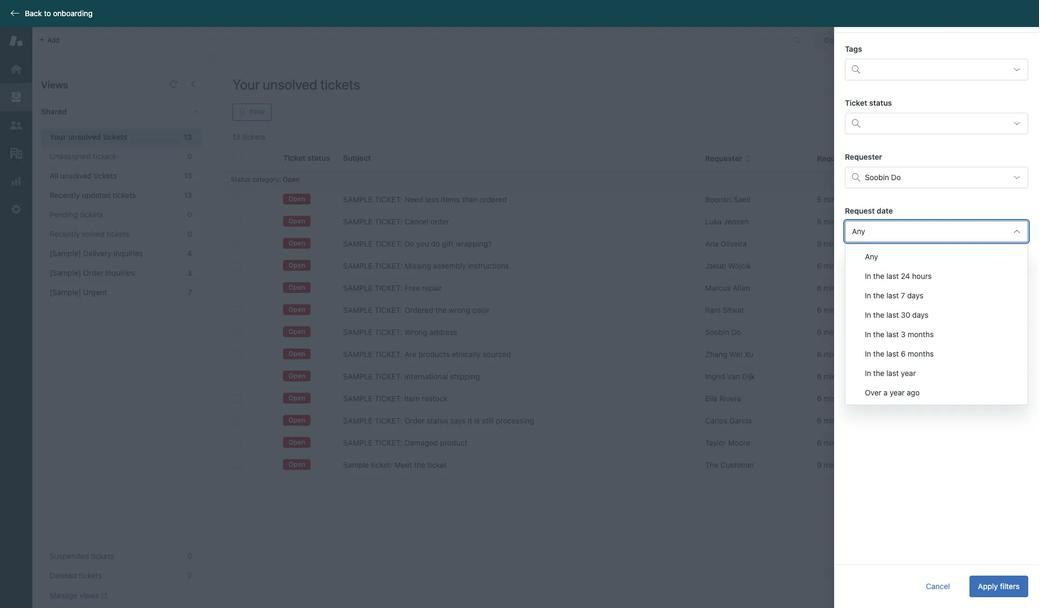 Task type: locate. For each thing, give the bounding box(es) containing it.
your
[[233, 76, 260, 92], [50, 132, 66, 141]]

1 horizontal spatial status
[[870, 98, 893, 107]]

order down item
[[405, 416, 425, 425]]

shared
[[41, 107, 67, 116]]

your unsolved tickets up filter
[[233, 76, 360, 92]]

ticket: for do
[[375, 239, 403, 248]]

6 minutes from the top
[[824, 305, 852, 315]]

2 5 from the top
[[818, 217, 822, 226]]

do down the type button
[[892, 173, 902, 182]]

wójcik
[[729, 261, 752, 270]]

0 horizontal spatial 7
[[188, 288, 192, 297]]

row
[[224, 189, 1032, 211], [224, 211, 1032, 233], [224, 233, 1032, 255], [224, 255, 1032, 277], [224, 277, 1032, 299], [224, 299, 1032, 321], [224, 321, 1032, 343], [224, 343, 1032, 366], [224, 366, 1032, 388], [224, 388, 1032, 410], [224, 410, 1032, 432], [224, 432, 1032, 454], [224, 454, 1032, 476]]

in inside in the last 7 days option
[[866, 291, 872, 300]]

requester button
[[706, 154, 752, 164]]

in the last year option
[[846, 364, 1029, 383]]

in up in the last 7 days at the top of the page
[[866, 271, 872, 281]]

months down 30
[[908, 330, 934, 339]]

1 horizontal spatial 7
[[902, 291, 906, 300]]

ticket: up sample ticket: cancel order
[[375, 195, 403, 204]]

0 vertical spatial type
[[880, 154, 898, 163]]

minutes for carlos garcia
[[824, 416, 852, 425]]

in inside in the last 6 months option
[[866, 349, 872, 358]]

in inside in the last 3 months option
[[866, 330, 872, 339]]

your up unassigned
[[50, 132, 66, 141]]

ticket: left the wrong
[[375, 328, 403, 337]]

3 any field from the top
[[846, 329, 1029, 350]]

the right priority
[[874, 310, 885, 319]]

1 vertical spatial order
[[405, 416, 425, 425]]

request date list box
[[846, 244, 1029, 405]]

ticket: left item
[[375, 394, 403, 403]]

sample ticket: wrong address
[[343, 328, 458, 337]]

sample ticket: missing assembly instructions link
[[343, 261, 509, 271]]

1 horizontal spatial cancel
[[927, 582, 951, 591]]

0 vertical spatial status
[[870, 98, 893, 107]]

soobin do down 'ram sitwat'
[[706, 328, 742, 337]]

1 6 minutes ago from the top
[[818, 261, 867, 270]]

do left the you
[[405, 239, 415, 248]]

12 minutes from the top
[[824, 438, 852, 447]]

the up in the last year
[[874, 349, 885, 358]]

sample ticket: need less items than ordered
[[343, 195, 507, 204]]

any field for type
[[846, 275, 1029, 296]]

0 vertical spatial inquiries
[[113, 249, 143, 258]]

do inside requester element
[[892, 173, 902, 182]]

soobin
[[866, 173, 890, 182], [706, 328, 730, 337]]

sample for sample ticket: free repair
[[343, 283, 373, 292]]

reporting image
[[9, 174, 23, 188]]

minutes for the customer
[[824, 460, 852, 469]]

any field up any option
[[846, 221, 1029, 242]]

tags element
[[846, 59, 1029, 80]]

2 vertical spatial 5
[[818, 239, 822, 248]]

ticket: left the are
[[375, 350, 403, 359]]

1 horizontal spatial 3
[[902, 330, 906, 339]]

ticket: up sample ticket: meet the ticket
[[375, 438, 403, 447]]

last down in the last 30 days
[[887, 330, 900, 339]]

6 ticket: from the top
[[375, 305, 403, 315]]

2 ticket: from the top
[[375, 217, 403, 226]]

any field down in the last 30 days option
[[846, 329, 1029, 350]]

collapse views pane image
[[189, 80, 198, 89]]

get started image
[[9, 62, 23, 76]]

1 vertical spatial urgent
[[83, 288, 107, 297]]

0 vertical spatial 13
[[184, 132, 192, 141]]

in inside in the last year option
[[866, 369, 872, 378]]

sample for sample ticket: item restock
[[343, 394, 373, 403]]

last
[[887, 271, 900, 281], [887, 291, 900, 300], [887, 310, 900, 319], [887, 330, 900, 339], [887, 349, 900, 358], [887, 369, 900, 378]]

12 sample from the top
[[343, 438, 373, 447]]

soobin down the type button
[[866, 173, 890, 182]]

all
[[50, 171, 58, 180]]

2 0 from the top
[[187, 210, 192, 219]]

in inside in the last 24 hours option
[[866, 271, 872, 281]]

shared button
[[32, 96, 182, 128]]

taylor moore
[[706, 438, 751, 447]]

1 horizontal spatial order
[[405, 416, 425, 425]]

last inside option
[[887, 369, 900, 378]]

inquiries right delivery
[[113, 249, 143, 258]]

sample ticket: do you do gift wrapping? link
[[343, 239, 492, 249]]

the customer
[[706, 460, 755, 469]]

4 6 minutes ago from the top
[[818, 328, 867, 337]]

1 horizontal spatial type
[[880, 154, 898, 163]]

[sample] up [sample] urgent
[[50, 268, 81, 277]]

1 0 from the top
[[187, 152, 192, 161]]

ago for the customer
[[854, 460, 867, 469]]

the up over
[[874, 369, 885, 378]]

7 row from the top
[[224, 321, 1032, 343]]

1 horizontal spatial requester
[[846, 152, 883, 161]]

months
[[908, 330, 934, 339], [908, 349, 935, 358]]

3 6 minutes ago from the top
[[818, 305, 867, 315]]

3 last from the top
[[887, 310, 900, 319]]

0 for recently solved tickets
[[187, 229, 192, 239]]

4 sample from the top
[[343, 261, 373, 270]]

1 vertical spatial your
[[50, 132, 66, 141]]

2 vertical spatial any field
[[846, 329, 1029, 350]]

apply filters button
[[970, 576, 1029, 597]]

months for in the last 3 months
[[908, 330, 934, 339]]

any field down any option
[[846, 275, 1029, 296]]

ago for carlos garcia
[[854, 416, 867, 425]]

open for sample ticket: wrong address
[[289, 328, 306, 336]]

zhang wei xu
[[706, 350, 754, 359]]

requester inside filter dialog
[[846, 152, 883, 161]]

4 ticket: from the top
[[375, 261, 403, 270]]

cancel left apply
[[927, 582, 951, 591]]

0 vertical spatial year
[[902, 369, 917, 378]]

9
[[818, 460, 822, 469]]

6 sample from the top
[[343, 305, 373, 315]]

urgent down the over a year ago "option"
[[953, 416, 977, 425]]

5 minutes from the top
[[824, 283, 852, 292]]

3 minutes from the top
[[824, 239, 852, 248]]

7 ticket: from the top
[[375, 328, 403, 337]]

9 minutes from the top
[[824, 372, 852, 381]]

sample ticket: cancel order link
[[343, 216, 450, 227]]

5 row from the top
[[224, 277, 1032, 299]]

5 ticket: from the top
[[375, 283, 403, 292]]

0 vertical spatial cancel
[[405, 217, 429, 226]]

refresh views pane image
[[169, 80, 178, 89]]

0 vertical spatial 3
[[187, 268, 192, 277]]

requester inside button
[[706, 154, 743, 163]]

1 row from the top
[[224, 189, 1032, 211]]

6 for ingrid van dijk
[[818, 372, 822, 381]]

0 horizontal spatial cancel
[[405, 217, 429, 226]]

ago for marcus allen
[[854, 283, 867, 292]]

ticket: left free
[[375, 283, 403, 292]]

any for type
[[853, 281, 866, 290]]

4 row from the top
[[224, 255, 1032, 277]]

6 for marcus allen
[[818, 283, 822, 292]]

any down request at the right of page
[[853, 227, 866, 236]]

Any field
[[846, 221, 1029, 242], [846, 275, 1029, 296], [846, 329, 1029, 350]]

gift
[[442, 239, 454, 248]]

5 0 from the top
[[187, 571, 192, 580]]

1 vertical spatial status
[[427, 416, 448, 425]]

6 last from the top
[[887, 369, 900, 378]]

2 last from the top
[[887, 291, 900, 300]]

3 inside option
[[902, 330, 906, 339]]

days inside in the last 30 days option
[[913, 310, 929, 319]]

year right a
[[890, 388, 905, 397]]

sample ticket: item restock
[[343, 394, 448, 403]]

your up filter button
[[233, 76, 260, 92]]

0 horizontal spatial your
[[50, 132, 66, 141]]

7 6 minutes ago from the top
[[818, 394, 867, 403]]

0 for suspended tickets
[[187, 552, 192, 561]]

ago for ana oliveira
[[854, 239, 867, 248]]

sample ticket: ordered the wrong color
[[343, 305, 490, 315]]

boonsri
[[706, 195, 732, 204]]

0 vertical spatial days
[[908, 291, 924, 300]]

5 for jensen
[[818, 217, 822, 226]]

1 in from the top
[[866, 271, 872, 281]]

6 for carlos garcia
[[818, 416, 822, 425]]

3 down 4
[[187, 268, 192, 277]]

are
[[405, 350, 417, 359]]

8 ticket: from the top
[[375, 350, 403, 359]]

open for sample ticket: free repair
[[289, 283, 306, 292]]

year down in the last 6 months
[[902, 369, 917, 378]]

0 horizontal spatial soobin do
[[706, 328, 742, 337]]

13
[[184, 132, 192, 141], [184, 171, 192, 180], [184, 190, 192, 200]]

1 vertical spatial inquiries
[[105, 268, 135, 277]]

in for in the last 6 months
[[866, 349, 872, 358]]

[sample] delivery inquiries
[[50, 249, 143, 258]]

3 down 30
[[902, 330, 906, 339]]

6 minutes ago for carlos garcia
[[818, 416, 867, 425]]

0 vertical spatial urgent
[[953, 217, 977, 226]]

3 in from the top
[[866, 310, 872, 319]]

sample
[[343, 460, 369, 469]]

6 6 minutes ago from the top
[[818, 372, 867, 381]]

row containing sample ticket: free repair
[[224, 277, 1032, 299]]

1 horizontal spatial your
[[233, 76, 260, 92]]

0 vertical spatial 5 minutes ago
[[818, 195, 867, 204]]

3 5 from the top
[[818, 239, 822, 248]]

sample ticket: need less items than ordered link
[[343, 194, 507, 205]]

11 ticket: from the top
[[375, 416, 403, 425]]

0 horizontal spatial soobin
[[706, 328, 730, 337]]

1 vertical spatial do
[[405, 239, 415, 248]]

soobin do down the type button
[[866, 173, 902, 182]]

manage views
[[50, 591, 99, 600]]

2 vertical spatial 5 minutes ago
[[818, 239, 867, 248]]

6 minutes ago for ingrid van dijk
[[818, 372, 867, 381]]

last left 30
[[887, 310, 900, 319]]

is
[[475, 416, 480, 425]]

0 vertical spatial recently
[[50, 190, 80, 200]]

11 minutes from the top
[[824, 416, 852, 425]]

ordered
[[480, 195, 507, 204]]

ago for ingrid van dijk
[[854, 372, 867, 381]]

views image
[[9, 90, 23, 104]]

2 vertical spatial do
[[732, 328, 742, 337]]

unsolved up filter
[[263, 76, 318, 92]]

0 vertical spatial order
[[83, 268, 103, 277]]

2 sample from the top
[[343, 217, 373, 226]]

2 vertical spatial 13
[[184, 190, 192, 200]]

sample ticket: meet the ticket
[[343, 460, 447, 469]]

5 in from the top
[[866, 349, 872, 358]]

10 row from the top
[[224, 388, 1032, 410]]

soobin do inside row
[[706, 328, 742, 337]]

manage views link
[[50, 591, 107, 601]]

ticket: up the sample ticket: free repair
[[375, 261, 403, 270]]

2 any field from the top
[[846, 275, 1029, 296]]

3 row from the top
[[224, 233, 1032, 255]]

row containing sample ticket: ordered the wrong color
[[224, 299, 1032, 321]]

1 horizontal spatial soobin
[[866, 173, 890, 182]]

0 vertical spatial your unsolved tickets
[[233, 76, 360, 92]]

0 horizontal spatial status
[[427, 416, 448, 425]]

any
[[853, 227, 866, 236], [866, 252, 879, 261], [853, 281, 866, 290], [853, 335, 866, 344]]

in up in the last year
[[866, 349, 872, 358]]

cancel inside row
[[405, 217, 429, 226]]

1 vertical spatial 3
[[902, 330, 906, 339]]

10 ticket: from the top
[[375, 394, 403, 403]]

suspended tickets
[[50, 552, 114, 561]]

saeli
[[734, 195, 751, 204]]

ticket: up 'sample ticket: item restock'
[[375, 372, 403, 381]]

6
[[818, 261, 822, 270], [818, 283, 822, 292], [818, 305, 822, 315], [818, 328, 822, 337], [902, 349, 906, 358], [818, 350, 822, 359], [818, 372, 822, 381], [818, 394, 822, 403], [818, 416, 822, 425], [818, 438, 822, 447]]

7 minutes from the top
[[824, 328, 852, 337]]

3 [sample] from the top
[[50, 288, 81, 297]]

1 months from the top
[[908, 330, 934, 339]]

1 ticket: from the top
[[375, 195, 403, 204]]

ticket: down sample ticket: item restock link
[[375, 416, 403, 425]]

cancel inside button
[[927, 582, 951, 591]]

any up priority
[[853, 281, 866, 290]]

products
[[419, 350, 450, 359]]

last for 3
[[887, 330, 900, 339]]

3 0 from the top
[[187, 229, 192, 239]]

in the last 6 months option
[[846, 344, 1029, 364]]

taylor
[[706, 438, 727, 447]]

the inside option
[[874, 271, 885, 281]]

5 last from the top
[[887, 349, 900, 358]]

luka jensen
[[706, 217, 749, 226]]

the down in the last 30 days
[[874, 330, 885, 339]]

ticket: for missing
[[375, 261, 403, 270]]

damaged
[[405, 438, 438, 447]]

6 minutes ago for zhang wei xu
[[818, 350, 867, 359]]

type button
[[880, 154, 906, 164]]

7 down 24
[[902, 291, 906, 300]]

year inside "option"
[[890, 388, 905, 397]]

open for sample ticket: do you do gift wrapping?
[[289, 239, 306, 247]]

1 vertical spatial any field
[[846, 275, 1029, 296]]

1 vertical spatial months
[[908, 349, 935, 358]]

1 vertical spatial cancel
[[927, 582, 951, 591]]

over a year ago
[[866, 388, 920, 397]]

2 minutes from the top
[[824, 217, 852, 226]]

minutes for ingrid van dijk
[[824, 372, 852, 381]]

1 sample from the top
[[343, 195, 373, 204]]

in the last 7 days option
[[846, 286, 1029, 305]]

your unsolved tickets
[[233, 76, 360, 92], [50, 132, 127, 141]]

0 vertical spatial soobin
[[866, 173, 890, 182]]

1 vertical spatial soobin
[[706, 328, 730, 337]]

last up in the last year
[[887, 349, 900, 358]]

ticket: for damaged
[[375, 438, 403, 447]]

in up over
[[866, 369, 872, 378]]

[sample] down [sample] order inquiries
[[50, 288, 81, 297]]

in for in the last 3 months
[[866, 330, 872, 339]]

0 vertical spatial any field
[[846, 221, 1029, 242]]

last up in the last 30 days
[[887, 291, 900, 300]]

the for in the last year
[[874, 369, 885, 378]]

6 for jakub wójcik
[[818, 261, 822, 270]]

in the last 30 days
[[866, 310, 929, 319]]

1 vertical spatial unsolved
[[68, 132, 101, 141]]

days right 30
[[913, 310, 929, 319]]

sample for sample ticket: are products ethically sourced
[[343, 350, 373, 359]]

months down in the last 3 months option
[[908, 349, 935, 358]]

marcus allen
[[706, 283, 751, 292]]

0 vertical spatial soobin do
[[866, 173, 902, 182]]

color
[[473, 305, 490, 315]]

any for priority
[[853, 335, 866, 344]]

2 in from the top
[[866, 291, 872, 300]]

4 in from the top
[[866, 330, 872, 339]]

row containing sample ticket: meet the ticket
[[224, 454, 1032, 476]]

last for 6
[[887, 349, 900, 358]]

urgent down [sample] order inquiries
[[83, 288, 107, 297]]

12 ticket: from the top
[[375, 438, 403, 447]]

type inside button
[[880, 154, 898, 163]]

sample ticket: free repair link
[[343, 283, 442, 294]]

the up in the last 30 days
[[874, 291, 885, 300]]

open for sample ticket: are products ethically sourced
[[289, 350, 306, 358]]

8 row from the top
[[224, 343, 1032, 366]]

[sample] for [sample] delivery inquiries
[[50, 249, 81, 258]]

do up wei
[[732, 328, 742, 337]]

1 vertical spatial year
[[890, 388, 905, 397]]

tickets
[[321, 76, 360, 92], [103, 132, 127, 141], [93, 152, 116, 161], [94, 171, 117, 180], [113, 190, 136, 200], [80, 210, 103, 219], [107, 229, 130, 239], [91, 552, 114, 561], [79, 571, 102, 580]]

0 vertical spatial months
[[908, 330, 934, 339]]

0 horizontal spatial do
[[405, 239, 415, 248]]

11 sample from the top
[[343, 416, 373, 425]]

days down hours
[[908, 291, 924, 300]]

1 vertical spatial [sample]
[[50, 268, 81, 277]]

13 minutes from the top
[[824, 460, 852, 469]]

unsolved up unassigned tickets at the top left
[[68, 132, 101, 141]]

do
[[892, 173, 902, 182], [405, 239, 415, 248], [732, 328, 742, 337]]

6 for ella rivera
[[818, 394, 822, 403]]

last for 7
[[887, 291, 900, 300]]

recently down "pending"
[[50, 229, 80, 239]]

2 [sample] from the top
[[50, 268, 81, 277]]

days for in the last 7 days
[[908, 291, 924, 300]]

apply
[[979, 582, 999, 591]]

ago for jakub wójcik
[[854, 261, 867, 270]]

ticket: up sample ticket: do you do gift wrapping?
[[375, 217, 403, 226]]

wrong
[[405, 328, 428, 337]]

ordered
[[405, 305, 434, 315]]

ticket: down sample ticket: free repair link
[[375, 305, 403, 315]]

recently
[[50, 190, 80, 200], [50, 229, 80, 239]]

priority
[[846, 314, 872, 323]]

3 ticket: from the top
[[375, 239, 403, 248]]

12 row from the top
[[224, 432, 1032, 454]]

1 vertical spatial your unsolved tickets
[[50, 132, 127, 141]]

0 horizontal spatial type
[[846, 260, 863, 269]]

7 down 4
[[188, 288, 192, 297]]

in down in the last 7 days at the top of the page
[[866, 310, 872, 319]]

3 5 minutes ago from the top
[[818, 239, 867, 248]]

sitwat
[[723, 305, 745, 315]]

urgent up normal
[[953, 217, 977, 226]]

days
[[908, 291, 924, 300], [913, 310, 929, 319]]

unsolved down unassigned
[[60, 171, 92, 180]]

order down [sample] delivery inquiries
[[83, 268, 103, 277]]

6 for taylor moore
[[818, 438, 822, 447]]

any option
[[846, 247, 1029, 267]]

row containing sample ticket: do you do gift wrapping?
[[224, 233, 1032, 255]]

4 minutes from the top
[[824, 261, 852, 270]]

sample ticket: meet the ticket link
[[343, 460, 447, 471]]

ticket: for international
[[375, 372, 403, 381]]

0 horizontal spatial requester
[[706, 154, 743, 163]]

delivery
[[83, 249, 111, 258]]

6 row from the top
[[224, 299, 1032, 321]]

[sample] down recently solved tickets
[[50, 249, 81, 258]]

hours
[[913, 271, 933, 281]]

ticket: for are
[[375, 350, 403, 359]]

last up over a year ago
[[887, 369, 900, 378]]

in inside in the last 30 days option
[[866, 310, 872, 319]]

1 vertical spatial 5 minutes ago
[[818, 217, 867, 226]]

ella
[[706, 394, 718, 403]]

0 vertical spatial do
[[892, 173, 902, 182]]

your unsolved tickets up unassigned tickets at the top left
[[50, 132, 127, 141]]

filters
[[1001, 582, 1020, 591]]

recently up "pending"
[[50, 190, 80, 200]]

[sample] for [sample] urgent
[[50, 288, 81, 297]]

2 months from the top
[[908, 349, 935, 358]]

minutes for zhang wei xu
[[824, 350, 852, 359]]

1 horizontal spatial soobin do
[[866, 173, 902, 182]]

1 vertical spatial 13
[[184, 171, 192, 180]]

minutes for marcus allen
[[824, 283, 852, 292]]

2 vertical spatial urgent
[[953, 416, 977, 425]]

5 sample from the top
[[343, 283, 373, 292]]

ticket:
[[375, 195, 403, 204], [375, 217, 403, 226], [375, 239, 403, 248], [375, 261, 403, 270], [375, 283, 403, 292], [375, 305, 403, 315], [375, 328, 403, 337], [375, 350, 403, 359], [375, 372, 403, 381], [375, 394, 403, 403], [375, 416, 403, 425], [375, 438, 403, 447]]

9 6 minutes ago from the top
[[818, 438, 867, 447]]

minutes for ana oliveira
[[824, 239, 852, 248]]

row containing sample ticket: missing assembly instructions
[[224, 255, 1032, 277]]

6 for ram sitwat
[[818, 305, 822, 315]]

type
[[880, 154, 898, 163], [846, 260, 863, 269]]

boonsri saeli
[[706, 195, 751, 204]]

back to onboarding
[[25, 9, 93, 18]]

do
[[431, 239, 440, 248]]

2 vertical spatial [sample]
[[50, 288, 81, 297]]

10 minutes from the top
[[824, 394, 852, 403]]

2 row from the top
[[224, 211, 1032, 233]]

ticket for luka jensen
[[880, 217, 901, 226]]

6 minutes ago for marcus allen
[[818, 283, 867, 292]]

last left 24
[[887, 271, 900, 281]]

minutes for taylor moore
[[824, 438, 852, 447]]

any up the in the last 24 hours
[[866, 252, 879, 261]]

2 5 minutes ago from the top
[[818, 217, 867, 226]]

0 vertical spatial [sample]
[[50, 249, 81, 258]]

in down priority
[[866, 330, 872, 339]]

1 vertical spatial type
[[846, 260, 863, 269]]

in up priority
[[866, 291, 872, 300]]

main element
[[0, 27, 32, 608]]

1 vertical spatial days
[[913, 310, 929, 319]]

ticket: down sample ticket: cancel order link at the top left
[[375, 239, 403, 248]]

24
[[902, 271, 911, 281]]

days inside in the last 7 days option
[[908, 291, 924, 300]]

10 sample from the top
[[343, 394, 373, 403]]

open for sample ticket: meet the ticket
[[289, 460, 306, 469]]

13 for all unsolved tickets
[[184, 171, 192, 180]]

1 any field from the top
[[846, 221, 1029, 242]]

allen
[[733, 283, 751, 292]]

13 row from the top
[[224, 454, 1032, 476]]

2 recently from the top
[[50, 229, 80, 239]]

soobin do inside requester element
[[866, 173, 902, 182]]

last inside option
[[887, 271, 900, 281]]

8 minutes from the top
[[824, 350, 852, 359]]

sample ticket: are products ethically sourced link
[[343, 349, 511, 360]]

request date
[[846, 206, 894, 215]]

4 0 from the top
[[187, 552, 192, 561]]

1 vertical spatial recently
[[50, 229, 80, 239]]

ago for soobin do
[[854, 328, 867, 337]]

type inside filter dialog
[[846, 260, 863, 269]]

8 sample from the top
[[343, 350, 373, 359]]

6 in from the top
[[866, 369, 872, 378]]

7 sample from the top
[[343, 328, 373, 337]]

open for sample ticket: cancel order
[[289, 217, 306, 225]]

the for in the last 7 days
[[874, 291, 885, 300]]

ticket: for cancel
[[375, 217, 403, 226]]

soobin up zhang on the bottom of page
[[706, 328, 730, 337]]

0 vertical spatial your
[[233, 76, 260, 92]]

inquiries down delivery
[[105, 268, 135, 277]]

8 6 minutes ago from the top
[[818, 416, 867, 425]]

9 sample from the top
[[343, 372, 373, 381]]

1 recently from the top
[[50, 190, 80, 200]]

inquiries
[[113, 249, 143, 258], [105, 268, 135, 277]]

11 row from the top
[[224, 410, 1032, 432]]

9 row from the top
[[224, 366, 1032, 388]]

any down priority
[[853, 335, 866, 344]]

0 vertical spatial 5
[[818, 195, 822, 204]]

1 vertical spatial 5
[[818, 217, 822, 226]]

5 6 minutes ago from the top
[[818, 350, 867, 359]]

1 [sample] from the top
[[50, 249, 81, 258]]

open for sample ticket: order status says it is still processing
[[289, 416, 306, 424]]

2 6 minutes ago from the top
[[818, 283, 867, 292]]

1 vertical spatial soobin do
[[706, 328, 742, 337]]

ethically
[[452, 350, 481, 359]]

cancel up sample ticket: do you do gift wrapping?
[[405, 217, 429, 226]]

3 sample from the top
[[343, 239, 373, 248]]

9 ticket: from the top
[[375, 372, 403, 381]]

the up in the last 7 days at the top of the page
[[874, 271, 885, 281]]

the inside option
[[874, 369, 885, 378]]

row containing sample ticket: international shipping
[[224, 366, 1032, 388]]

ticket: for wrong
[[375, 328, 403, 337]]

4 last from the top
[[887, 330, 900, 339]]

the for in the last 6 months
[[874, 349, 885, 358]]

updated
[[82, 190, 111, 200]]

2 horizontal spatial do
[[892, 173, 902, 182]]

1 last from the top
[[887, 271, 900, 281]]



Task type: describe. For each thing, give the bounding box(es) containing it.
ticket for soobin do
[[880, 328, 901, 337]]

6 minutes ago for ella rivera
[[818, 394, 867, 403]]

the for in the last 24 hours
[[874, 271, 885, 281]]

open for sample ticket: ordered the wrong color
[[289, 306, 306, 314]]

requester element
[[846, 167, 1029, 188]]

in the last year
[[866, 369, 917, 378]]

garcia
[[730, 416, 752, 425]]

filter dialog
[[835, 0, 1040, 608]]

to
[[44, 9, 51, 18]]

5 minutes ago for luka jensen
[[818, 217, 867, 226]]

0 horizontal spatial 3
[[187, 268, 192, 277]]

sample ticket: cancel order
[[343, 217, 450, 226]]

1 minutes from the top
[[824, 195, 852, 204]]

shared heading
[[32, 96, 210, 128]]

6 minutes ago for ram sitwat
[[818, 305, 867, 315]]

open for sample ticket: damaged product
[[289, 438, 306, 446]]

requested button
[[818, 154, 865, 164]]

wei
[[730, 350, 743, 359]]

in the last 3 months
[[866, 330, 934, 339]]

filter button
[[233, 104, 272, 121]]

all unsolved tickets
[[50, 171, 117, 180]]

soobin inside row
[[706, 328, 730, 337]]

5 minutes ago for ana oliveira
[[818, 239, 867, 248]]

in the last 24 hours option
[[846, 267, 1029, 286]]

sample ticket: international shipping link
[[343, 371, 480, 382]]

any field for request date
[[846, 221, 1029, 242]]

1 5 from the top
[[818, 195, 822, 204]]

wrapping?
[[456, 239, 492, 248]]

sourced
[[483, 350, 511, 359]]

13 for your unsolved tickets
[[184, 132, 192, 141]]

6 inside option
[[902, 349, 906, 358]]

last for year
[[887, 369, 900, 378]]

in for in the last 7 days
[[866, 291, 872, 300]]

0 for unassigned tickets
[[187, 152, 192, 161]]

in for in the last 24 hours
[[866, 271, 872, 281]]

ago for luka jensen
[[854, 217, 867, 226]]

6 for soobin do
[[818, 328, 822, 337]]

open for sample ticket: international shipping
[[289, 372, 306, 380]]

in the last 30 days option
[[846, 305, 1029, 325]]

soobin inside requester element
[[866, 173, 890, 182]]

deleted
[[50, 571, 77, 580]]

ticket for ram sitwat
[[880, 305, 901, 315]]

back to onboarding link
[[0, 9, 98, 18]]

row containing sample ticket: are products ethically sourced
[[224, 343, 1032, 366]]

the left the wrong
[[436, 305, 447, 315]]

sample ticket: free repair
[[343, 283, 442, 292]]

last for 24
[[887, 271, 900, 281]]

ticket for jakub wójcik
[[880, 261, 901, 270]]

you
[[417, 239, 429, 248]]

zhang
[[706, 350, 728, 359]]

in for in the last year
[[866, 369, 872, 378]]

ticket for zhang wei xu
[[880, 350, 901, 359]]

0 horizontal spatial order
[[83, 268, 103, 277]]

tags
[[846, 44, 863, 53]]

sample ticket: damaged product
[[343, 438, 468, 447]]

than
[[462, 195, 478, 204]]

row containing sample ticket: cancel order
[[224, 211, 1032, 233]]

over
[[866, 388, 882, 397]]

marcus
[[706, 283, 731, 292]]

days for in the last 30 days
[[913, 310, 929, 319]]

9 minutes ago
[[818, 460, 867, 469]]

unassigned tickets
[[50, 152, 116, 161]]

sample ticket: international shipping
[[343, 372, 480, 381]]

1 horizontal spatial do
[[732, 328, 742, 337]]

zendesk support image
[[9, 34, 23, 48]]

ram sitwat
[[706, 305, 745, 315]]

ticket:
[[371, 460, 393, 469]]

ana oliveira
[[706, 239, 747, 248]]

ticket: for free
[[375, 283, 403, 292]]

requested
[[818, 154, 857, 163]]

ram
[[706, 305, 721, 315]]

in the last 6 months
[[866, 349, 935, 358]]

ticket: for order
[[375, 416, 403, 425]]

international
[[405, 372, 448, 381]]

oliveira
[[721, 239, 747, 248]]

minutes for ram sitwat
[[824, 305, 852, 315]]

sample for sample ticket: do you do gift wrapping?
[[343, 239, 373, 248]]

recently for recently solved tickets
[[50, 229, 80, 239]]

6 minutes ago for jakub wójcik
[[818, 261, 867, 270]]

less
[[425, 195, 439, 204]]

filter
[[250, 108, 265, 116]]

sample for sample ticket: wrong address
[[343, 328, 373, 337]]

ticket for ella rivera
[[880, 394, 901, 403]]

ago for ram sitwat
[[854, 305, 867, 315]]

6 minutes ago for taylor moore
[[818, 438, 867, 447]]

over a year ago option
[[846, 383, 1029, 403]]

it
[[468, 416, 473, 425]]

customer
[[721, 460, 755, 469]]

7 inside option
[[902, 291, 906, 300]]

ella rivera
[[706, 394, 742, 403]]

open for sample ticket: item restock
[[289, 394, 306, 402]]

onboarding
[[53, 9, 93, 18]]

4
[[187, 249, 192, 258]]

ticket inside filter dialog
[[846, 98, 868, 107]]

minutes for soobin do
[[824, 328, 852, 337]]

status
[[231, 175, 251, 183]]

in the last 3 months option
[[846, 325, 1029, 344]]

ticket for ingrid van dijk
[[880, 372, 901, 381]]

in for in the last 30 days
[[866, 310, 872, 319]]

0 for pending tickets
[[187, 210, 192, 219]]

urgent for sample ticket: cancel order
[[953, 217, 977, 226]]

0 vertical spatial unsolved
[[263, 76, 318, 92]]

recently solved tickets
[[50, 229, 130, 239]]

request
[[846, 206, 876, 215]]

unassigned
[[50, 152, 91, 161]]

status inside filter dialog
[[870, 98, 893, 107]]

months for in the last 6 months
[[908, 349, 935, 358]]

row containing sample ticket: item restock
[[224, 388, 1032, 410]]

any for request date
[[853, 227, 866, 236]]

jakub wójcik
[[706, 261, 752, 270]]

minutes for luka jensen
[[824, 217, 852, 226]]

row containing sample ticket: wrong address
[[224, 321, 1032, 343]]

any field for priority
[[846, 329, 1029, 350]]

views
[[41, 79, 68, 91]]

organizations image
[[9, 146, 23, 160]]

inquiries for [sample] delivery inquiries
[[113, 249, 143, 258]]

year inside option
[[902, 369, 917, 378]]

(opens in a new tab) image
[[99, 593, 107, 599]]

the right meet
[[414, 460, 426, 469]]

customers image
[[9, 118, 23, 132]]

ticket
[[428, 460, 447, 469]]

dijk
[[743, 372, 756, 381]]

minutes for jakub wójcik
[[824, 261, 852, 270]]

sample for sample ticket: missing assembly instructions
[[343, 261, 373, 270]]

sample ticket: wrong address link
[[343, 327, 458, 338]]

ago for zhang wei xu
[[854, 350, 867, 359]]

product
[[440, 438, 468, 447]]

row containing sample ticket: damaged product
[[224, 432, 1032, 454]]

minutes for ella rivera
[[824, 394, 852, 403]]

conversations button
[[813, 32, 893, 49]]

0 horizontal spatial your unsolved tickets
[[50, 132, 127, 141]]

status inside row
[[427, 416, 448, 425]]

[sample] order inquiries
[[50, 268, 135, 277]]

deleted tickets
[[50, 571, 102, 580]]

still
[[482, 416, 494, 425]]

order inside row
[[405, 416, 425, 425]]

ago inside "option"
[[907, 388, 920, 397]]

30
[[902, 310, 911, 319]]

instructions
[[468, 261, 509, 270]]

order
[[431, 217, 450, 226]]

ticket: for ordered
[[375, 305, 403, 315]]

sample ticket: item restock link
[[343, 393, 448, 404]]

free
[[405, 283, 420, 292]]

ago for ella rivera
[[854, 394, 867, 403]]

ingrid van dijk
[[706, 372, 756, 381]]

assembly
[[434, 261, 466, 270]]

ticket status element
[[846, 113, 1029, 134]]

2 vertical spatial unsolved
[[60, 171, 92, 180]]

wrong
[[449, 305, 471, 315]]

normal
[[953, 239, 978, 248]]

[sample] for [sample] order inquiries
[[50, 268, 81, 277]]

the
[[706, 460, 719, 469]]

shipping
[[450, 372, 480, 381]]

in the last 7 days
[[866, 291, 924, 300]]

sample for sample ticket: order status says it is still processing
[[343, 416, 373, 425]]

ticket for carlos garcia
[[880, 416, 901, 425]]

6 for zhang wei xu
[[818, 350, 822, 359]]

[sample] urgent
[[50, 288, 107, 297]]

any inside any option
[[866, 252, 879, 261]]

ingrid
[[706, 372, 726, 381]]

1 5 minutes ago from the top
[[818, 195, 867, 204]]

processing
[[496, 416, 535, 425]]

1 horizontal spatial your unsolved tickets
[[233, 76, 360, 92]]

inquiries for [sample] order inquiries
[[105, 268, 135, 277]]

pending
[[50, 210, 78, 219]]

the for in the last 3 months
[[874, 330, 885, 339]]

sample for sample ticket: cancel order
[[343, 217, 373, 226]]

sample for sample ticket: ordered the wrong color
[[343, 305, 373, 315]]

urgent for sample ticket: order status says it is still processing
[[953, 416, 977, 425]]

sample for sample ticket: international shipping
[[343, 372, 373, 381]]

ticket for ana oliveira
[[880, 239, 901, 248]]

row containing sample ticket: need less items than ordered
[[224, 189, 1032, 211]]

open for sample ticket: missing assembly instructions
[[289, 261, 306, 269]]

6 minutes ago for soobin do
[[818, 328, 867, 337]]

admin image
[[9, 202, 23, 216]]

row containing sample ticket: order status says it is still processing
[[224, 410, 1032, 432]]

views
[[79, 591, 99, 600]]

ticket: for item
[[375, 394, 403, 403]]

5 for oliveira
[[818, 239, 822, 248]]

the for in the last 30 days
[[874, 310, 885, 319]]



Task type: vqa. For each thing, say whether or not it's contained in the screenshot.
25 associated with SAMPLE TICKET: Are products ethically sourced
no



